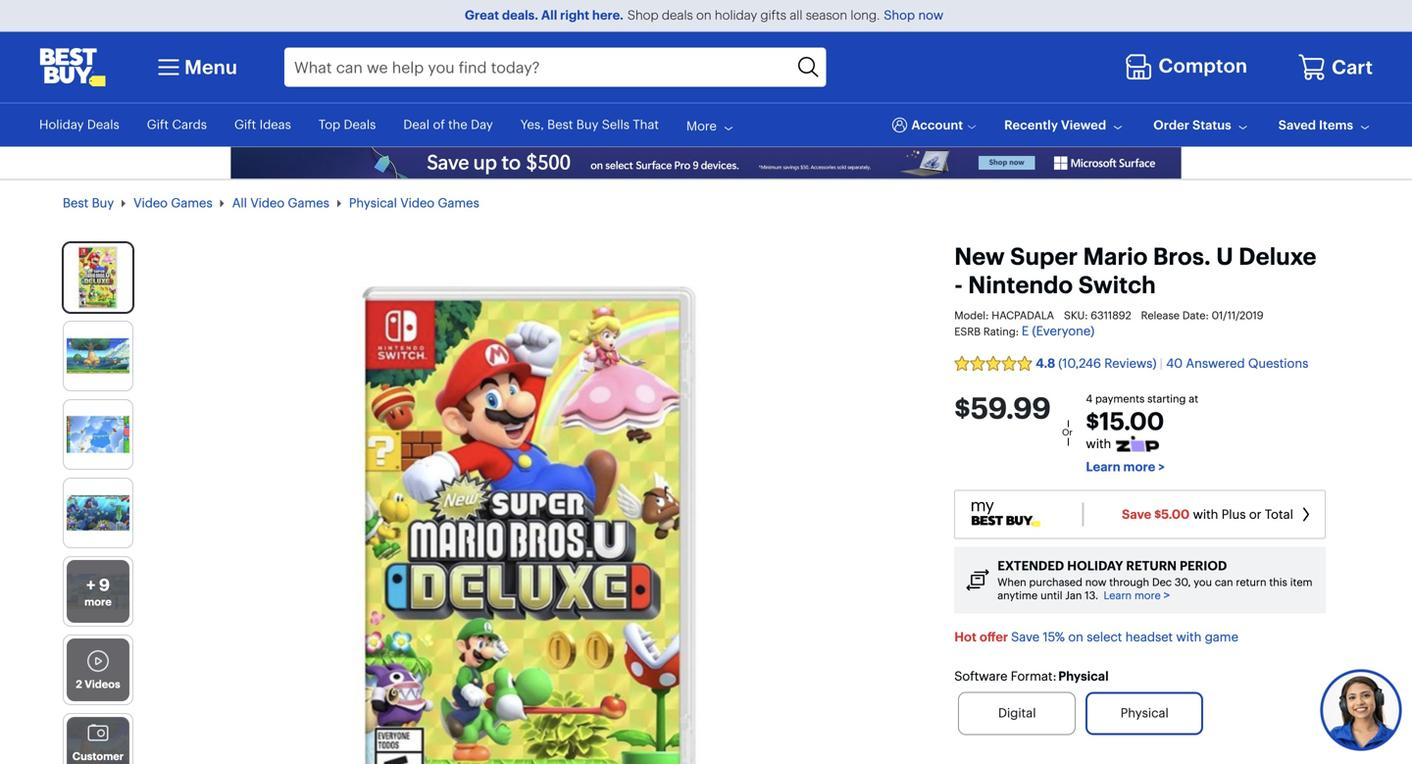 Task type: vqa. For each thing, say whether or not it's contained in the screenshot.
3
no



Task type: describe. For each thing, give the bounding box(es) containing it.
account button
[[892, 115, 977, 135]]

alt view zoom 12. new super mario bros. u deluxe - nintendo switch. image
[[67, 403, 129, 466]]

physical for physical video games
[[349, 195, 397, 211]]

0 horizontal spatial front zoom. new super mario bros. u deluxe - nintendo switch. image
[[67, 246, 129, 309]]

best right my
[[60, 132, 86, 148]]

best buy help human beacon image
[[1320, 669, 1403, 752]]

more up 2 videos button
[[85, 595, 112, 608]]

mario
[[1084, 242, 1148, 271]]

esrb
[[955, 325, 981, 339]]

cards for credit cards
[[262, 132, 297, 148]]

deals for holiday deals
[[87, 117, 119, 133]]

images
[[79, 762, 117, 764]]

gift cards
[[147, 117, 207, 133]]

when purchased now through dec 30, you can return this item anytime until jan 13.
[[998, 575, 1313, 602]]

1 video from the left
[[134, 195, 168, 211]]

day
[[471, 117, 493, 133]]

status
[[1193, 117, 1232, 133]]

new
[[955, 242, 1005, 271]]

deals for top deals
[[344, 117, 376, 133]]

0 vertical spatial on
[[697, 7, 712, 23]]

physical video games link
[[349, 195, 479, 211]]

$
[[1155, 506, 1162, 522]]

of
[[433, 117, 445, 133]]

donate to st. jude link
[[325, 132, 433, 148]]

physical video games
[[349, 195, 479, 211]]

saved items button
[[1279, 116, 1373, 134]]

learn for learn more >
[[1086, 459, 1121, 475]]

order
[[1154, 117, 1190, 133]]

u
[[1217, 242, 1234, 271]]

2
[[76, 677, 82, 691]]

software format : physical
[[955, 669, 1109, 684]]

saved
[[1279, 117, 1316, 133]]

>
[[1159, 459, 1165, 475]]

1 horizontal spatial front zoom. new super mario bros. u deluxe - nintendo switch. image
[[260, 287, 799, 764]]

physical for physical
[[1121, 705, 1169, 721]]

long.
[[851, 7, 880, 23]]

video for all video games
[[250, 195, 285, 211]]

menu
[[184, 55, 237, 79]]

switch
[[1079, 270, 1156, 299]]

shop now link
[[880, 7, 948, 23]]

e (everyone) button
[[1022, 323, 1095, 340]]

4.8 (10,246 reviews)
[[1036, 355, 1157, 371]]

physical button
[[1086, 692, 1204, 735]]

2 vertical spatial with
[[1177, 629, 1202, 645]]

-
[[955, 270, 963, 299]]

new super mario bros. u deluxe - nintendo switch model : hacpadala sku : 6311892 release date : 01/11/2019 esrb rating : e (everyone)
[[955, 242, 1317, 339]]

0 horizontal spatial now
[[919, 7, 944, 23]]

best right yes,
[[548, 117, 573, 133]]

model
[[955, 308, 986, 322]]

top deals
[[319, 117, 376, 133]]

deal
[[404, 117, 430, 133]]

extended holiday return period heading
[[998, 558, 1314, 574]]

great
[[465, 7, 499, 23]]

(10,246
[[1059, 355, 1102, 371]]

all
[[790, 7, 803, 23]]

40
[[1167, 355, 1183, 371]]

digital button
[[959, 692, 1076, 735]]

yes, best buy sells that my best buy memberships
[[39, 117, 659, 148]]

1 horizontal spatial save
[[1122, 506, 1152, 522]]

extended
[[998, 558, 1065, 574]]

alt view zoom 11. new super mario bros. u deluxe - nintendo switch. image
[[67, 325, 129, 388]]

credit
[[222, 132, 259, 148]]

gift ideas link
[[234, 117, 291, 133]]

video games link
[[134, 195, 213, 211]]

5.00
[[1162, 506, 1190, 522]]

gift cards link
[[147, 117, 207, 133]]

best buy
[[63, 195, 114, 211]]

dec 30,
[[1153, 575, 1191, 589]]

account
[[912, 117, 963, 133]]

donate to st. jude
[[325, 132, 433, 148]]

2 videos
[[76, 677, 120, 691]]

games for all video games
[[288, 195, 329, 211]]

format
[[1011, 669, 1053, 684]]

saved items
[[1279, 117, 1354, 133]]

cards for gift cards
[[172, 117, 207, 133]]

sells
[[602, 117, 630, 133]]

reviews)
[[1105, 355, 1157, 371]]

hacpadala
[[992, 308, 1055, 322]]

4 payments starting at $15.00
[[1086, 392, 1199, 437]]

nintendo
[[968, 270, 1073, 299]]

1 games from the left
[[171, 195, 213, 211]]

1 vertical spatial with
[[1193, 506, 1219, 522]]

alt view zoom 13. new super mario bros. u deluxe - nintendo switch. image
[[67, 482, 129, 545]]

you
[[1194, 575, 1212, 589]]

holiday
[[1068, 558, 1124, 574]]

jan 13.
[[1066, 588, 1099, 602]]

recently viewed button
[[1005, 116, 1126, 134]]

all video games
[[232, 195, 329, 211]]

zip logo image
[[1117, 436, 1160, 452]]

purchased
[[1030, 575, 1083, 589]]

save $ 5.00 with plus or total
[[1122, 506, 1294, 522]]

1 vertical spatial save
[[1011, 629, 1040, 645]]

: up rating
[[986, 308, 989, 322]]

˃
[[1164, 588, 1171, 602]]

videos
[[85, 677, 120, 691]]

answered
[[1186, 355, 1245, 371]]

menu button
[[153, 52, 237, 83]]

0 vertical spatial with
[[1086, 436, 1112, 452]]

payments
[[1096, 392, 1145, 406]]

learn more ˃
[[1104, 588, 1171, 602]]

$59.99
[[955, 390, 1051, 426]]

memberships
[[115, 132, 195, 148]]

this
[[1270, 575, 1288, 589]]



Task type: locate. For each thing, give the bounding box(es) containing it.
cart link
[[1298, 53, 1373, 82]]

with left game
[[1177, 629, 1202, 645]]

shop right long.
[[884, 7, 915, 23]]

+ 9 more
[[85, 575, 112, 608]]

on right deals
[[697, 7, 712, 23]]

or
[[1250, 506, 1262, 522]]

1 vertical spatial all
[[232, 195, 247, 211]]

total
[[1265, 506, 1294, 522]]

(everyone)
[[1033, 323, 1095, 339]]

compton
[[1159, 54, 1248, 78]]

item
[[1291, 575, 1313, 589]]

great deals. all right here. shop deals on holiday gifts all season long. shop now
[[465, 7, 944, 23]]

recently viewed
[[1005, 117, 1107, 133]]

gift for gift ideas
[[234, 117, 256, 133]]

customer images
[[72, 749, 124, 764]]

select
[[1087, 629, 1123, 645]]

period
[[1180, 558, 1228, 574]]

all video games link
[[232, 195, 329, 211]]

more left ˃
[[1135, 588, 1161, 602]]

more
[[687, 118, 717, 134]]

1 horizontal spatial deals
[[344, 117, 376, 133]]

video for physical video games
[[400, 195, 435, 211]]

1 vertical spatial physical
[[1059, 669, 1109, 684]]

learn down zip logo
[[1086, 459, 1121, 475]]

gift for gift cards
[[147, 117, 169, 133]]

return
[[1236, 575, 1267, 589]]

questions
[[1249, 355, 1309, 371]]

: down 15%
[[1053, 669, 1057, 684]]

offer
[[980, 629, 1009, 645]]

now inside when purchased now through dec 30, you can return this item anytime until jan 13.
[[1086, 575, 1107, 589]]

here.
[[592, 7, 624, 23]]

holiday deals
[[39, 117, 119, 133]]

with left plus
[[1193, 506, 1219, 522]]

4.8
[[1036, 355, 1056, 371]]

now
[[919, 7, 944, 23], [1086, 575, 1107, 589]]

season
[[806, 7, 848, 23]]

2 horizontal spatial video
[[400, 195, 435, 211]]

0 horizontal spatial games
[[171, 195, 213, 211]]

physical down the to
[[349, 195, 397, 211]]

2 horizontal spatial games
[[438, 195, 479, 211]]

2 video from the left
[[250, 195, 285, 211]]

2 games from the left
[[288, 195, 329, 211]]

cards
[[172, 117, 207, 133], [262, 132, 297, 148]]

shop left deals
[[628, 7, 659, 23]]

on right 15%
[[1069, 629, 1084, 645]]

1 horizontal spatial all
[[541, 7, 557, 23]]

best down my best buy memberships link
[[63, 195, 89, 211]]

my best buy memberships link
[[39, 132, 195, 148]]

deals
[[662, 7, 693, 23]]

0 horizontal spatial cards
[[172, 117, 207, 133]]

donate
[[325, 132, 367, 148]]

jude
[[406, 132, 433, 148]]

st.
[[386, 132, 402, 148]]

physical inside physical button
[[1121, 705, 1169, 721]]

0 horizontal spatial all
[[232, 195, 247, 211]]

: left 01/11/2019
[[1206, 308, 1209, 322]]

1 shop from the left
[[628, 7, 659, 23]]

credit cards
[[222, 132, 297, 148]]

games down donate
[[288, 195, 329, 211]]

games for physical video games
[[438, 195, 479, 211]]

super
[[1010, 242, 1078, 271]]

physical down headset
[[1121, 705, 1169, 721]]

rating
[[984, 325, 1016, 339]]

: left 6311892
[[1085, 308, 1088, 322]]

buy
[[577, 117, 599, 133], [89, 132, 111, 148], [92, 195, 114, 211]]

learn for learn more ˃
[[1104, 588, 1132, 602]]

plus
[[1222, 506, 1246, 522]]

physical down the hot offer save 15% on select headset with game
[[1059, 669, 1109, 684]]

0 horizontal spatial video
[[134, 195, 168, 211]]

1 vertical spatial learn
[[1104, 588, 1132, 602]]

0 horizontal spatial physical
[[349, 195, 397, 211]]

holiday deals link
[[39, 117, 119, 133]]

headset
[[1126, 629, 1173, 645]]

video down credit cards
[[250, 195, 285, 211]]

extended holiday return period
[[998, 558, 1228, 574]]

0 horizontal spatial save
[[1011, 629, 1040, 645]]

deal of the day
[[404, 117, 493, 133]]

0 vertical spatial physical
[[349, 195, 397, 211]]

1 horizontal spatial gift
[[234, 117, 256, 133]]

viewed
[[1061, 117, 1107, 133]]

holiday
[[39, 117, 84, 133]]

utility element
[[0, 104, 1413, 148]]

software
[[955, 669, 1008, 684]]

customer images button
[[64, 714, 132, 764]]

games
[[171, 195, 213, 211], [288, 195, 329, 211], [438, 195, 479, 211]]

Type to search. Navigate forward to hear suggestions text field
[[284, 48, 792, 87]]

digital
[[999, 705, 1036, 721]]

1 horizontal spatial now
[[1086, 575, 1107, 589]]

video right best buy
[[134, 195, 168, 211]]

that
[[633, 117, 659, 133]]

learn down extended holiday return period at the bottom
[[1104, 588, 1132, 602]]

01/11/2019
[[1212, 308, 1264, 322]]

game
[[1205, 629, 1239, 645]]

video down jude at top left
[[400, 195, 435, 211]]

with right or
[[1086, 436, 1112, 452]]

deluxe
[[1239, 242, 1317, 271]]

buy down my best buy memberships link
[[92, 195, 114, 211]]

4
[[1086, 392, 1093, 406]]

release
[[1141, 308, 1180, 322]]

with
[[1086, 436, 1112, 452], [1193, 506, 1219, 522], [1177, 629, 1202, 645]]

0 horizontal spatial gift
[[147, 117, 169, 133]]

0 vertical spatial learn
[[1086, 459, 1121, 475]]

games down 'memberships'
[[171, 195, 213, 211]]

1 vertical spatial now
[[1086, 575, 1107, 589]]

buy right holiday
[[89, 132, 111, 148]]

2 gift from the left
[[234, 117, 256, 133]]

deals
[[87, 117, 119, 133], [344, 117, 376, 133]]

anytime
[[998, 588, 1038, 602]]

buy left sells
[[577, 117, 599, 133]]

the
[[448, 117, 468, 133]]

best
[[548, 117, 573, 133], [60, 132, 86, 148], [63, 195, 89, 211]]

now down holiday
[[1086, 575, 1107, 589]]

0 vertical spatial all
[[541, 7, 557, 23]]

compton button
[[1125, 49, 1253, 86]]

0 horizontal spatial on
[[697, 7, 712, 23]]

1 horizontal spatial games
[[288, 195, 329, 211]]

1 horizontal spatial physical
[[1059, 669, 1109, 684]]

0 vertical spatial save
[[1122, 506, 1152, 522]]

1 horizontal spatial shop
[[884, 7, 915, 23]]

learn
[[1086, 459, 1121, 475], [1104, 588, 1132, 602]]

video
[[134, 195, 168, 211], [250, 195, 285, 211], [400, 195, 435, 211]]

more for >
[[1124, 459, 1156, 475]]

save
[[1122, 506, 1152, 522], [1011, 629, 1040, 645]]

3 games from the left
[[438, 195, 479, 211]]

3 video from the left
[[400, 195, 435, 211]]

0 horizontal spatial shop
[[628, 7, 659, 23]]

deal of the day link
[[404, 117, 493, 133]]

cart
[[1332, 55, 1373, 79]]

: left e
[[1016, 325, 1019, 339]]

my best buy image
[[972, 499, 1041, 530]]

0 vertical spatial now
[[919, 7, 944, 23]]

alt view zoom 14. new super mario bros. u deluxe - nintendo switch. image
[[67, 560, 129, 623]]

15%
[[1043, 629, 1065, 645]]

40 answered questions link
[[1167, 355, 1309, 371]]

hot offer save 15% on select headset with game
[[955, 629, 1239, 645]]

2 deals from the left
[[344, 117, 376, 133]]

more for ˃
[[1135, 588, 1161, 602]]

can
[[1215, 575, 1234, 589]]

sku
[[1064, 308, 1085, 322]]

more left >
[[1124, 459, 1156, 475]]

yes,
[[521, 117, 544, 133]]

2 horizontal spatial physical
[[1121, 705, 1169, 721]]

1 deals from the left
[[87, 117, 119, 133]]

all down credit at the top left of page
[[232, 195, 247, 211]]

1 horizontal spatial on
[[1069, 629, 1084, 645]]

games down 'the'
[[438, 195, 479, 211]]

top
[[319, 117, 340, 133]]

top deals link
[[319, 117, 376, 133]]

save left $
[[1122, 506, 1152, 522]]

order status button
[[1154, 116, 1251, 134]]

6311892
[[1091, 308, 1132, 322]]

2 shop from the left
[[884, 7, 915, 23]]

1 gift from the left
[[147, 117, 169, 133]]

+
[[86, 575, 95, 595]]

1 horizontal spatial video
[[250, 195, 285, 211]]

starting
[[1148, 392, 1186, 406]]

1 vertical spatial on
[[1069, 629, 1084, 645]]

1 horizontal spatial cards
[[262, 132, 297, 148]]

bros.
[[1153, 242, 1211, 271]]

now right long.
[[919, 7, 944, 23]]

advertisement region
[[231, 147, 1182, 179]]

gifts
[[761, 7, 787, 23]]

bestbuy.com image
[[39, 48, 106, 87]]

right
[[560, 7, 590, 23]]

gift
[[147, 117, 169, 133], [234, 117, 256, 133]]

through
[[1110, 575, 1150, 589]]

all left right
[[541, 7, 557, 23]]

cart icon image
[[1298, 53, 1327, 82]]

credit cards link
[[222, 132, 297, 148]]

front zoom. new super mario bros. u deluxe - nintendo switch. image
[[67, 246, 129, 309], [260, 287, 799, 764]]

2 vertical spatial physical
[[1121, 705, 1169, 721]]

0 horizontal spatial deals
[[87, 117, 119, 133]]

save left 15%
[[1011, 629, 1040, 645]]



